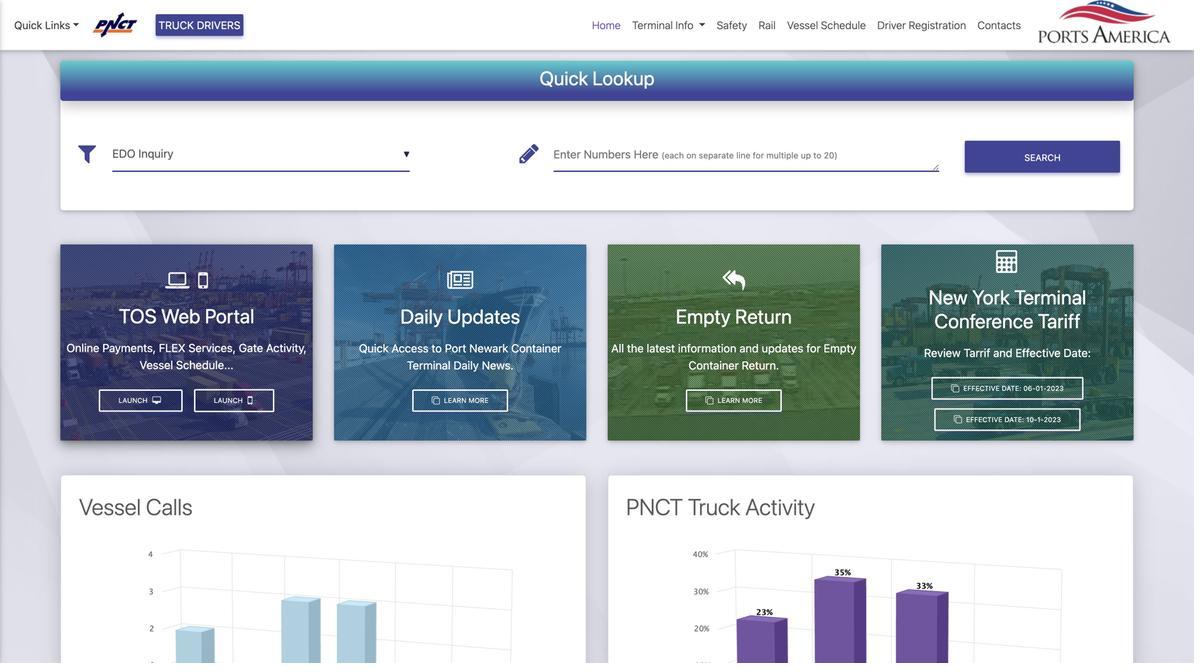 Task type: describe. For each thing, give the bounding box(es) containing it.
web
[[161, 304, 200, 328]]

activity,
[[266, 341, 307, 355]]

vessel calls
[[79, 494, 193, 521]]

on
[[687, 150, 697, 160]]

conference
[[935, 309, 1034, 333]]

payments,
[[102, 341, 156, 355]]

quick links link
[[14, 17, 79, 33]]

empty return
[[676, 305, 792, 328]]

contacts link
[[972, 11, 1027, 39]]

new york terminal conference tariff
[[929, 286, 1087, 333]]

vessel inside online payments, flex services, gate activity, vessel schedule...
[[140, 358, 173, 372]]

all the latest information and updates for empty container return.
[[612, 342, 857, 372]]

services,
[[189, 341, 236, 355]]

1 horizontal spatial and
[[994, 347, 1013, 360]]

06-
[[1024, 384, 1036, 393]]

0 horizontal spatial empty
[[676, 305, 731, 328]]

1-
[[1038, 416, 1044, 424]]

effective for effective date: 10-1-2023
[[967, 416, 1003, 424]]

information
[[678, 342, 737, 355]]

vessel for calls
[[79, 494, 141, 521]]

1 horizontal spatial truck
[[688, 494, 741, 521]]

and inside all the latest information and updates for empty container return.
[[740, 342, 759, 355]]

effective date: 06-01-2023 link
[[932, 377, 1084, 400]]

tarrif
[[964, 347, 991, 360]]

01-
[[1036, 384, 1047, 393]]

to inside enter numbers here (each on separate line for multiple up to 20)
[[814, 150, 822, 160]]

search button
[[966, 141, 1121, 173]]

terminal inside terminal info link
[[633, 19, 673, 31]]

learn more for updates
[[442, 397, 489, 405]]

clone image
[[432, 397, 440, 405]]

schedule...
[[176, 358, 234, 372]]

portal
[[205, 304, 255, 328]]

rail link
[[753, 11, 782, 39]]

learn for updates
[[444, 397, 467, 405]]

line
[[737, 150, 751, 160]]

quick for quick lookup
[[540, 67, 589, 89]]

home
[[592, 19, 621, 31]]

updates
[[448, 305, 520, 328]]

vessel for schedule
[[787, 19, 819, 31]]

calls
[[146, 494, 193, 521]]

1 launch link from the left
[[194, 389, 274, 412]]

quick links
[[14, 19, 70, 31]]

enter
[[554, 148, 581, 161]]

empty inside all the latest information and updates for empty container return.
[[824, 342, 857, 355]]

(each
[[662, 150, 684, 160]]

to inside the quick access to port newark container terminal daily news.
[[432, 342, 442, 355]]

learn for return
[[718, 397, 741, 405]]

date: for 01-
[[1002, 384, 1022, 393]]

daily updates
[[400, 305, 520, 328]]

return
[[736, 305, 792, 328]]

effective date: 06-01-2023
[[962, 384, 1064, 393]]

separate
[[699, 150, 734, 160]]

safety link
[[711, 11, 753, 39]]

quick for quick access to port newark container terminal daily news.
[[359, 342, 389, 355]]

container inside all the latest information and updates for empty container return.
[[689, 359, 739, 372]]

numbers
[[584, 148, 631, 161]]

drivers
[[197, 19, 241, 31]]

links
[[45, 19, 70, 31]]

info
[[676, 19, 694, 31]]

2 launch link from the left
[[99, 390, 183, 412]]

york
[[973, 286, 1011, 309]]

clone image for new york terminal conference tariff
[[952, 385, 960, 393]]

20)
[[824, 150, 838, 160]]

access
[[392, 342, 429, 355]]

all
[[612, 342, 624, 355]]

tos web portal
[[119, 304, 255, 328]]



Task type: locate. For each thing, give the bounding box(es) containing it.
pnct
[[627, 494, 683, 521]]

pnct truck activity
[[627, 494, 816, 521]]

gate
[[239, 341, 263, 355]]

learn right clone icon on the left bottom of the page
[[444, 397, 467, 405]]

learn more link
[[412, 390, 509, 412], [686, 390, 782, 412]]

terminal left info
[[633, 19, 673, 31]]

effective for effective date: 06-01-2023
[[964, 384, 1000, 393]]

1 vertical spatial to
[[432, 342, 442, 355]]

rail
[[759, 19, 776, 31]]

for
[[753, 150, 764, 160], [807, 342, 821, 355]]

registration
[[909, 19, 967, 31]]

1 vertical spatial empty
[[824, 342, 857, 355]]

container up news.
[[512, 342, 562, 355]]

empty right "updates"
[[824, 342, 857, 355]]

0 horizontal spatial terminal
[[407, 359, 451, 372]]

1 launch from the left
[[214, 396, 245, 405]]

1 horizontal spatial quick
[[359, 342, 389, 355]]

newark
[[470, 342, 509, 355]]

0 vertical spatial empty
[[676, 305, 731, 328]]

date: for 1-
[[1005, 416, 1025, 424]]

0 horizontal spatial launch link
[[99, 390, 183, 412]]

0 vertical spatial terminal
[[633, 19, 673, 31]]

quick inside the quick access to port newark container terminal daily news.
[[359, 342, 389, 355]]

safety
[[717, 19, 748, 31]]

2 vertical spatial effective
[[967, 416, 1003, 424]]

2 learn more from the left
[[716, 397, 763, 405]]

effective date: 10-1-2023
[[965, 416, 1062, 424]]

up
[[801, 150, 811, 160]]

date: left 06-
[[1002, 384, 1022, 393]]

2 more from the left
[[743, 397, 763, 405]]

clone image
[[952, 385, 960, 393], [706, 397, 714, 405], [955, 416, 963, 424]]

0 vertical spatial date:
[[1064, 347, 1092, 360]]

for inside enter numbers here (each on separate line for multiple up to 20)
[[753, 150, 764, 160]]

2 launch from the left
[[119, 397, 150, 405]]

search
[[1025, 152, 1061, 163]]

driver registration link
[[872, 11, 972, 39]]

2 horizontal spatial terminal
[[1015, 286, 1087, 309]]

0 vertical spatial effective
[[1016, 347, 1061, 360]]

2023 for 01-
[[1047, 384, 1064, 393]]

review
[[925, 347, 961, 360]]

and
[[740, 342, 759, 355], [994, 347, 1013, 360]]

date:
[[1064, 347, 1092, 360], [1002, 384, 1022, 393], [1005, 416, 1025, 424]]

0 horizontal spatial and
[[740, 342, 759, 355]]

vessel schedule link
[[782, 11, 872, 39]]

None text field
[[112, 137, 410, 172]]

1 learn more from the left
[[442, 397, 489, 405]]

1 horizontal spatial for
[[807, 342, 821, 355]]

effective down effective date: 06-01-2023 link
[[967, 416, 1003, 424]]

terminal up tariff
[[1015, 286, 1087, 309]]

clone image down all the latest information and updates for empty container return. at the right bottom of page
[[706, 397, 714, 405]]

latest
[[647, 342, 675, 355]]

1 vertical spatial clone image
[[706, 397, 714, 405]]

1 horizontal spatial terminal
[[633, 19, 673, 31]]

empty
[[676, 305, 731, 328], [824, 342, 857, 355]]

tariff
[[1038, 309, 1081, 333]]

to right up
[[814, 150, 822, 160]]

1 vertical spatial vessel
[[140, 358, 173, 372]]

learn
[[444, 397, 467, 405], [718, 397, 741, 405]]

0 horizontal spatial to
[[432, 342, 442, 355]]

0 vertical spatial clone image
[[952, 385, 960, 393]]

truck inside truck drivers "link"
[[159, 19, 194, 31]]

clone image inside effective date: 10-1-2023 link
[[955, 416, 963, 424]]

0 horizontal spatial learn
[[444, 397, 467, 405]]

2 vertical spatial vessel
[[79, 494, 141, 521]]

launch
[[214, 396, 245, 405], [119, 397, 150, 405]]

more down news.
[[469, 397, 489, 405]]

launch left mobile icon
[[214, 396, 245, 405]]

lookup
[[593, 67, 655, 89]]

▼
[[404, 150, 410, 159]]

enter numbers here (each on separate line for multiple up to 20)
[[554, 148, 838, 161]]

quick for quick links
[[14, 19, 42, 31]]

more for return
[[743, 397, 763, 405]]

schedule
[[821, 19, 867, 31]]

updates
[[762, 342, 804, 355]]

1 vertical spatial container
[[689, 359, 739, 372]]

2 learn more link from the left
[[686, 390, 782, 412]]

truck drivers link
[[156, 14, 243, 36]]

daily down port
[[454, 359, 479, 372]]

0 vertical spatial 2023
[[1047, 384, 1064, 393]]

more for updates
[[469, 397, 489, 405]]

driver
[[878, 19, 907, 31]]

None text field
[[554, 137, 940, 172]]

2 vertical spatial quick
[[359, 342, 389, 355]]

launch left desktop image
[[119, 397, 150, 405]]

vessel right rail "link"
[[787, 19, 819, 31]]

0 horizontal spatial daily
[[400, 305, 443, 328]]

1 horizontal spatial learn more
[[716, 397, 763, 405]]

container inside the quick access to port newark container terminal daily news.
[[512, 342, 562, 355]]

quick left 'access'
[[359, 342, 389, 355]]

quick left links at the left of the page
[[14, 19, 42, 31]]

1 vertical spatial quick
[[540, 67, 589, 89]]

new
[[929, 286, 968, 309]]

effective date: 10-1-2023 link
[[935, 409, 1081, 431]]

learn down all the latest information and updates for empty container return. at the right bottom of page
[[718, 397, 741, 405]]

for right "updates"
[[807, 342, 821, 355]]

2023 for 1-
[[1044, 416, 1062, 424]]

container
[[512, 342, 562, 355], [689, 359, 739, 372]]

daily inside the quick access to port newark container terminal daily news.
[[454, 359, 479, 372]]

container down the information
[[689, 359, 739, 372]]

effective
[[1016, 347, 1061, 360], [964, 384, 1000, 393], [967, 416, 1003, 424]]

tos
[[119, 304, 157, 328]]

1 more from the left
[[469, 397, 489, 405]]

0 horizontal spatial learn more
[[442, 397, 489, 405]]

1 horizontal spatial launch
[[214, 396, 245, 405]]

vessel
[[787, 19, 819, 31], [140, 358, 173, 372], [79, 494, 141, 521]]

for right line
[[753, 150, 764, 160]]

and up return. at bottom right
[[740, 342, 759, 355]]

empty up the information
[[676, 305, 731, 328]]

learn more link down all the latest information and updates for empty container return. at the right bottom of page
[[686, 390, 782, 412]]

clone image inside learn more link
[[706, 397, 714, 405]]

date: inside effective date: 06-01-2023 link
[[1002, 384, 1022, 393]]

more
[[469, 397, 489, 405], [743, 397, 763, 405]]

2023 right 10-
[[1044, 416, 1062, 424]]

10-
[[1027, 416, 1038, 424]]

1 vertical spatial effective
[[964, 384, 1000, 393]]

quick left lookup
[[540, 67, 589, 89]]

to left port
[[432, 342, 442, 355]]

online payments, flex services, gate activity, vessel schedule...
[[66, 341, 307, 372]]

2023 right 06-
[[1047, 384, 1064, 393]]

1 vertical spatial daily
[[454, 359, 479, 372]]

0 vertical spatial daily
[[400, 305, 443, 328]]

learn more link for updates
[[412, 390, 509, 412]]

0 horizontal spatial truck
[[159, 19, 194, 31]]

0 vertical spatial truck
[[159, 19, 194, 31]]

effective up 01-
[[1016, 347, 1061, 360]]

desktop image
[[152, 397, 161, 405]]

review tarrif and effective date:
[[925, 347, 1092, 360]]

truck left drivers
[[159, 19, 194, 31]]

1 vertical spatial terminal
[[1015, 286, 1087, 309]]

contacts
[[978, 19, 1022, 31]]

learn more right clone icon on the left bottom of the page
[[442, 397, 489, 405]]

launch link
[[194, 389, 274, 412], [99, 390, 183, 412]]

multiple
[[767, 150, 799, 160]]

home link
[[587, 11, 627, 39]]

launch link down the payments,
[[99, 390, 183, 412]]

date: down tariff
[[1064, 347, 1092, 360]]

quick access to port newark container terminal daily news.
[[359, 342, 562, 372]]

vessel down flex
[[140, 358, 173, 372]]

1 horizontal spatial more
[[743, 397, 763, 405]]

0 vertical spatial vessel
[[787, 19, 819, 31]]

launch for mobile icon
[[214, 396, 245, 405]]

terminal
[[633, 19, 673, 31], [1015, 286, 1087, 309], [407, 359, 451, 372]]

terminal inside new york terminal conference tariff
[[1015, 286, 1087, 309]]

1 vertical spatial for
[[807, 342, 821, 355]]

date: inside effective date: 10-1-2023 link
[[1005, 416, 1025, 424]]

0 vertical spatial for
[[753, 150, 764, 160]]

clone image down review
[[952, 385, 960, 393]]

effective down tarrif
[[964, 384, 1000, 393]]

1 horizontal spatial empty
[[824, 342, 857, 355]]

2 vertical spatial terminal
[[407, 359, 451, 372]]

truck
[[159, 19, 194, 31], [688, 494, 741, 521]]

launch for desktop image
[[119, 397, 150, 405]]

1 horizontal spatial daily
[[454, 359, 479, 372]]

vessel left calls
[[79, 494, 141, 521]]

0 horizontal spatial learn more link
[[412, 390, 509, 412]]

0 horizontal spatial for
[[753, 150, 764, 160]]

1 vertical spatial 2023
[[1044, 416, 1062, 424]]

truck right pnct
[[688, 494, 741, 521]]

more down return. at bottom right
[[743, 397, 763, 405]]

clone image inside effective date: 06-01-2023 link
[[952, 385, 960, 393]]

clone image left the effective date: 10-1-2023
[[955, 416, 963, 424]]

activity
[[746, 494, 816, 521]]

2 vertical spatial clone image
[[955, 416, 963, 424]]

0 vertical spatial quick
[[14, 19, 42, 31]]

0 horizontal spatial launch
[[119, 397, 150, 405]]

1 vertical spatial date:
[[1002, 384, 1022, 393]]

daily up 'access'
[[400, 305, 443, 328]]

clone image for empty return
[[706, 397, 714, 405]]

vessel schedule
[[787, 19, 867, 31]]

1 horizontal spatial learn
[[718, 397, 741, 405]]

return.
[[742, 359, 780, 372]]

2023
[[1047, 384, 1064, 393], [1044, 416, 1062, 424]]

learn more link down the quick access to port newark container terminal daily news.
[[412, 390, 509, 412]]

learn more down return. at bottom right
[[716, 397, 763, 405]]

and right tarrif
[[994, 347, 1013, 360]]

driver registration
[[878, 19, 967, 31]]

1 learn from the left
[[444, 397, 467, 405]]

2 learn from the left
[[718, 397, 741, 405]]

learn more link for return
[[686, 390, 782, 412]]

1 vertical spatial truck
[[688, 494, 741, 521]]

truck drivers
[[159, 19, 241, 31]]

1 horizontal spatial container
[[689, 359, 739, 372]]

the
[[627, 342, 644, 355]]

1 horizontal spatial learn more link
[[686, 390, 782, 412]]

2 horizontal spatial quick
[[540, 67, 589, 89]]

port
[[445, 342, 467, 355]]

terminal info
[[633, 19, 694, 31]]

1 horizontal spatial to
[[814, 150, 822, 160]]

0 horizontal spatial quick
[[14, 19, 42, 31]]

terminal down 'access'
[[407, 359, 451, 372]]

1 horizontal spatial launch link
[[194, 389, 274, 412]]

2 vertical spatial date:
[[1005, 416, 1025, 424]]

launch link down the schedule...
[[194, 389, 274, 412]]

date: left 10-
[[1005, 416, 1025, 424]]

0 horizontal spatial more
[[469, 397, 489, 405]]

learn more for return
[[716, 397, 763, 405]]

news.
[[482, 359, 514, 372]]

for inside all the latest information and updates for empty container return.
[[807, 342, 821, 355]]

quick
[[14, 19, 42, 31], [540, 67, 589, 89], [359, 342, 389, 355]]

0 horizontal spatial container
[[512, 342, 562, 355]]

online
[[66, 341, 99, 355]]

quick lookup
[[540, 67, 655, 89]]

vessel inside "link"
[[787, 19, 819, 31]]

1 learn more link from the left
[[412, 390, 509, 412]]

quick inside 'link'
[[14, 19, 42, 31]]

0 vertical spatial to
[[814, 150, 822, 160]]

here
[[634, 148, 659, 161]]

terminal info link
[[627, 11, 711, 39]]

daily
[[400, 305, 443, 328], [454, 359, 479, 372]]

flex
[[159, 341, 186, 355]]

mobile image
[[248, 395, 253, 406]]

0 vertical spatial container
[[512, 342, 562, 355]]

terminal inside the quick access to port newark container terminal daily news.
[[407, 359, 451, 372]]



Task type: vqa. For each thing, say whether or not it's contained in the screenshot.
right "Vessel"
no



